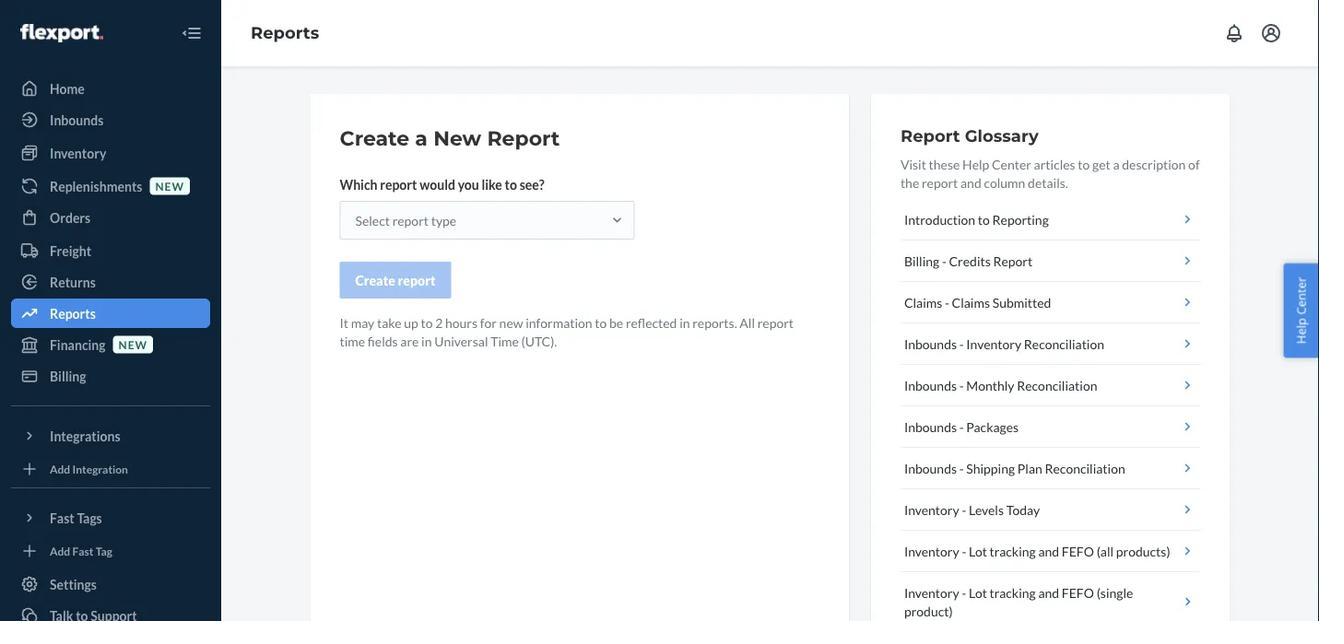 Task type: describe. For each thing, give the bounding box(es) containing it.
add fast tag
[[50, 545, 112, 558]]

- for inbounds - shipping plan reconciliation
[[960, 461, 964, 476]]

new for replenishments
[[155, 179, 184, 193]]

submitted
[[993, 295, 1052, 310]]

hours
[[446, 315, 478, 331]]

inventory - levels today button
[[901, 490, 1201, 531]]

add for add fast tag
[[50, 545, 70, 558]]

inbounds - packages
[[905, 419, 1019, 435]]

tracking for (all
[[990, 544, 1036, 559]]

which
[[340, 177, 378, 192]]

orders link
[[11, 203, 210, 232]]

billing link
[[11, 362, 210, 391]]

up
[[404, 315, 419, 331]]

help center
[[1294, 277, 1310, 344]]

flexport logo image
[[20, 24, 103, 42]]

(all
[[1097, 544, 1114, 559]]

help inside 'visit these help center articles to get a description of the report and column details.'
[[963, 156, 990, 172]]

settings link
[[11, 570, 210, 600]]

today
[[1007, 502, 1041, 518]]

fast tags button
[[11, 504, 210, 533]]

credits
[[950, 253, 991, 269]]

inventory for inventory
[[50, 145, 106, 161]]

inbounds for inbounds - inventory reconciliation
[[905, 336, 958, 352]]

glossary
[[965, 125, 1039, 146]]

reporting
[[993, 212, 1050, 227]]

1 vertical spatial fast
[[72, 545, 94, 558]]

returns
[[50, 274, 96, 290]]

0 horizontal spatial reports link
[[11, 299, 210, 328]]

universal
[[435, 333, 488, 349]]

- for inbounds - monthly reconciliation
[[960, 378, 964, 393]]

to right like
[[505, 177, 517, 192]]

inbounds for inbounds - packages
[[905, 419, 958, 435]]

inventory up monthly
[[967, 336, 1022, 352]]

center inside 'visit these help center articles to get a description of the report and column details.'
[[992, 156, 1032, 172]]

select report type
[[356, 213, 457, 228]]

close navigation image
[[181, 22, 203, 44]]

billing - credits report
[[905, 253, 1033, 269]]

inbounds link
[[11, 105, 210, 135]]

inventory - levels today
[[905, 502, 1041, 518]]

visit
[[901, 156, 927, 172]]

0 vertical spatial reports link
[[251, 23, 319, 43]]

it may take up to 2 hours for new information to be reflected in reports. all report time fields are in universal time (utc).
[[340, 315, 794, 349]]

create a new report
[[340, 126, 560, 151]]

help center button
[[1284, 263, 1320, 358]]

lot for inventory - lot tracking and fefo (single product)
[[969, 585, 988, 601]]

freight
[[50, 243, 91, 259]]

shipping
[[967, 461, 1016, 476]]

inbounds - monthly reconciliation
[[905, 378, 1098, 393]]

reflected
[[626, 315, 677, 331]]

add fast tag link
[[11, 541, 210, 563]]

articles
[[1035, 156, 1076, 172]]

see?
[[520, 177, 545, 192]]

description
[[1123, 156, 1187, 172]]

add integration link
[[11, 458, 210, 481]]

inventory - lot tracking and fefo (all products)
[[905, 544, 1171, 559]]

to inside button
[[979, 212, 991, 227]]

settings
[[50, 577, 97, 593]]

may
[[351, 315, 375, 331]]

1 horizontal spatial report
[[901, 125, 961, 146]]

fefo for (single
[[1062, 585, 1095, 601]]

center inside button
[[1294, 277, 1310, 315]]

inbounds - monthly reconciliation button
[[901, 365, 1201, 407]]

open notifications image
[[1224, 22, 1246, 44]]

inventory link
[[11, 138, 210, 168]]

integrations
[[50, 428, 120, 444]]

time
[[340, 333, 365, 349]]

you
[[458, 177, 479, 192]]

would
[[420, 177, 456, 192]]

orders
[[50, 210, 91, 226]]

1 vertical spatial in
[[422, 333, 432, 349]]

plan
[[1018, 461, 1043, 476]]

tracking for (single
[[990, 585, 1036, 601]]

to left be
[[595, 315, 607, 331]]

create report button
[[340, 262, 452, 299]]

and for inventory - lot tracking and fefo (single product)
[[1039, 585, 1060, 601]]

to inside 'visit these help center articles to get a description of the report and column details.'
[[1079, 156, 1091, 172]]

type
[[431, 213, 457, 228]]

- for inbounds - inventory reconciliation
[[960, 336, 964, 352]]

fields
[[368, 333, 398, 349]]

and inside 'visit these help center articles to get a description of the report and column details.'
[[961, 175, 982, 190]]

inbounds - inventory reconciliation
[[905, 336, 1105, 352]]

integration
[[72, 463, 128, 476]]

column
[[985, 175, 1026, 190]]

which report would you like to see?
[[340, 177, 545, 192]]

products)
[[1117, 544, 1171, 559]]

(utc).
[[522, 333, 557, 349]]

create report
[[356, 273, 436, 288]]

new inside it may take up to 2 hours for new information to be reflected in reports. all report time fields are in universal time (utc).
[[500, 315, 523, 331]]

replenishments
[[50, 178, 142, 194]]

home
[[50, 81, 85, 96]]

introduction
[[905, 212, 976, 227]]

- for inbounds - packages
[[960, 419, 964, 435]]

report for create a new report
[[487, 126, 560, 151]]

inbounds - shipping plan reconciliation button
[[901, 448, 1201, 490]]

and for inventory - lot tracking and fefo (all products)
[[1039, 544, 1060, 559]]

fast inside "dropdown button"
[[50, 511, 74, 526]]

are
[[401, 333, 419, 349]]

report glossary
[[901, 125, 1039, 146]]

billing for billing - credits report
[[905, 253, 940, 269]]



Task type: locate. For each thing, give the bounding box(es) containing it.
billing
[[905, 253, 940, 269], [50, 369, 86, 384]]

0 vertical spatial fast
[[50, 511, 74, 526]]

1 horizontal spatial center
[[1294, 277, 1310, 315]]

of
[[1189, 156, 1201, 172]]

0 vertical spatial lot
[[969, 544, 988, 559]]

to left reporting
[[979, 212, 991, 227]]

- inside inbounds - packages 'button'
[[960, 419, 964, 435]]

create inside button
[[356, 273, 396, 288]]

report for select report type
[[393, 213, 429, 228]]

2 add from the top
[[50, 545, 70, 558]]

tags
[[77, 511, 102, 526]]

home link
[[11, 74, 210, 103]]

1 vertical spatial fefo
[[1062, 585, 1095, 601]]

- inside inbounds - shipping plan reconciliation button
[[960, 461, 964, 476]]

create up may
[[356, 273, 396, 288]]

claims - claims submitted
[[905, 295, 1052, 310]]

to left 2
[[421, 315, 433, 331]]

1 horizontal spatial help
[[1294, 318, 1310, 344]]

0 vertical spatial center
[[992, 156, 1032, 172]]

2 vertical spatial and
[[1039, 585, 1060, 601]]

reports
[[251, 23, 319, 43], [50, 306, 96, 321]]

claims
[[905, 295, 943, 310], [952, 295, 991, 310]]

0 vertical spatial and
[[961, 175, 982, 190]]

open account menu image
[[1261, 22, 1283, 44]]

- inside claims - claims submitted button
[[945, 295, 950, 310]]

in right the are
[[422, 333, 432, 349]]

lot
[[969, 544, 988, 559], [969, 585, 988, 601]]

1 horizontal spatial a
[[1114, 156, 1120, 172]]

0 horizontal spatial reports
[[50, 306, 96, 321]]

returns link
[[11, 267, 210, 297]]

take
[[377, 315, 402, 331]]

tag
[[96, 545, 112, 558]]

-
[[943, 253, 947, 269], [945, 295, 950, 310], [960, 336, 964, 352], [960, 378, 964, 393], [960, 419, 964, 435], [960, 461, 964, 476], [962, 502, 967, 518], [962, 544, 967, 559], [962, 585, 967, 601]]

a right get
[[1114, 156, 1120, 172]]

new up 'time'
[[500, 315, 523, 331]]

inventory for inventory - lot tracking and fefo (single product)
[[905, 585, 960, 601]]

1 vertical spatial add
[[50, 545, 70, 558]]

introduction to reporting button
[[901, 199, 1201, 241]]

0 horizontal spatial claims
[[905, 295, 943, 310]]

0 horizontal spatial a
[[415, 126, 428, 151]]

and
[[961, 175, 982, 190], [1039, 544, 1060, 559], [1039, 585, 1060, 601]]

inbounds up inbounds - packages
[[905, 378, 958, 393]]

and down inventory - lot tracking and fefo (all products) button
[[1039, 585, 1060, 601]]

lot down inventory - lot tracking and fefo (all products)
[[969, 585, 988, 601]]

2 horizontal spatial new
[[500, 315, 523, 331]]

inbounds inside 'button'
[[905, 419, 958, 435]]

these
[[929, 156, 961, 172]]

1 horizontal spatial billing
[[905, 253, 940, 269]]

select
[[356, 213, 390, 228]]

reconciliation down inbounds - packages 'button'
[[1046, 461, 1126, 476]]

and left column
[[961, 175, 982, 190]]

2 tracking from the top
[[990, 585, 1036, 601]]

1 horizontal spatial in
[[680, 315, 690, 331]]

levels
[[969, 502, 1005, 518]]

be
[[610, 315, 624, 331]]

time
[[491, 333, 519, 349]]

fefo
[[1062, 544, 1095, 559], [1062, 585, 1095, 601]]

to left get
[[1079, 156, 1091, 172]]

report for which report would you like to see?
[[380, 177, 417, 192]]

1 vertical spatial help
[[1294, 318, 1310, 344]]

reconciliation
[[1025, 336, 1105, 352], [1018, 378, 1098, 393], [1046, 461, 1126, 476]]

freight link
[[11, 236, 210, 266]]

tracking down inventory - lot tracking and fefo (all products)
[[990, 585, 1036, 601]]

inventory for inventory - levels today
[[905, 502, 960, 518]]

report down the these
[[922, 175, 959, 190]]

0 vertical spatial new
[[155, 179, 184, 193]]

inventory down inventory - levels today at the bottom of the page
[[905, 544, 960, 559]]

lot down inventory - levels today at the bottom of the page
[[969, 544, 988, 559]]

help
[[963, 156, 990, 172], [1294, 318, 1310, 344]]

0 vertical spatial a
[[415, 126, 428, 151]]

fast left tags
[[50, 511, 74, 526]]

0 horizontal spatial report
[[487, 126, 560, 151]]

report up up
[[398, 273, 436, 288]]

0 vertical spatial reconciliation
[[1025, 336, 1105, 352]]

monthly
[[967, 378, 1015, 393]]

billing inside 'link'
[[50, 369, 86, 384]]

inbounds for inbounds
[[50, 112, 104, 128]]

inventory - lot tracking and fefo (single product)
[[905, 585, 1134, 619]]

center
[[992, 156, 1032, 172], [1294, 277, 1310, 315]]

inbounds - shipping plan reconciliation
[[905, 461, 1126, 476]]

0 vertical spatial add
[[50, 463, 70, 476]]

add
[[50, 463, 70, 476], [50, 545, 70, 558]]

0 horizontal spatial in
[[422, 333, 432, 349]]

report up the these
[[901, 125, 961, 146]]

- for inventory - levels today
[[962, 502, 967, 518]]

0 vertical spatial in
[[680, 315, 690, 331]]

inventory inside button
[[905, 502, 960, 518]]

report down reporting
[[994, 253, 1033, 269]]

2 horizontal spatial report
[[994, 253, 1033, 269]]

0 horizontal spatial new
[[119, 338, 148, 351]]

billing down financing
[[50, 369, 86, 384]]

2
[[436, 315, 443, 331]]

reports link
[[251, 23, 319, 43], [11, 299, 210, 328]]

1 vertical spatial reconciliation
[[1018, 378, 1098, 393]]

fast left tag
[[72, 545, 94, 558]]

reconciliation down claims - claims submitted button
[[1025, 336, 1105, 352]]

inbounds for inbounds - monthly reconciliation
[[905, 378, 958, 393]]

details.
[[1029, 175, 1069, 190]]

and inside "inventory - lot tracking and fefo (single product)"
[[1039, 585, 1060, 601]]

inventory left levels
[[905, 502, 960, 518]]

billing down 'introduction'
[[905, 253, 940, 269]]

claims - claims submitted button
[[901, 282, 1201, 324]]

inventory up product)
[[905, 585, 960, 601]]

1 horizontal spatial claims
[[952, 295, 991, 310]]

fefo for (all
[[1062, 544, 1095, 559]]

inbounds down inbounds - packages
[[905, 461, 958, 476]]

add for add integration
[[50, 463, 70, 476]]

1 vertical spatial billing
[[50, 369, 86, 384]]

reconciliation down inbounds - inventory reconciliation button
[[1018, 378, 1098, 393]]

it
[[340, 315, 349, 331]]

in left "reports."
[[680, 315, 690, 331]]

inventory inside "inventory - lot tracking and fefo (single product)"
[[905, 585, 960, 601]]

1 add from the top
[[50, 463, 70, 476]]

add left "integration"
[[50, 463, 70, 476]]

new for financing
[[119, 338, 148, 351]]

0 vertical spatial create
[[340, 126, 410, 151]]

information
[[526, 315, 593, 331]]

1 tracking from the top
[[990, 544, 1036, 559]]

2 vertical spatial reconciliation
[[1046, 461, 1126, 476]]

- for inventory - lot tracking and fefo (single product)
[[962, 585, 967, 601]]

0 horizontal spatial help
[[963, 156, 990, 172]]

new
[[155, 179, 184, 193], [500, 315, 523, 331], [119, 338, 148, 351]]

get
[[1093, 156, 1111, 172]]

- inside "inventory - lot tracking and fefo (single product)"
[[962, 585, 967, 601]]

new up billing 'link'
[[119, 338, 148, 351]]

report inside it may take up to 2 hours for new information to be reflected in reports. all report time fields are in universal time (utc).
[[758, 315, 794, 331]]

2 claims from the left
[[952, 295, 991, 310]]

a left new
[[415, 126, 428, 151]]

report inside the billing - credits report button
[[994, 253, 1033, 269]]

- inside the billing - credits report button
[[943, 253, 947, 269]]

for
[[480, 315, 497, 331]]

and down inventory - levels today button
[[1039, 544, 1060, 559]]

integrations button
[[11, 422, 210, 451]]

add integration
[[50, 463, 128, 476]]

(single
[[1097, 585, 1134, 601]]

tracking down today
[[990, 544, 1036, 559]]

inbounds - inventory reconciliation button
[[901, 324, 1201, 365]]

1 vertical spatial reports
[[50, 306, 96, 321]]

new
[[434, 126, 482, 151]]

1 vertical spatial a
[[1114, 156, 1120, 172]]

0 vertical spatial reports
[[251, 23, 319, 43]]

help inside button
[[1294, 318, 1310, 344]]

0 horizontal spatial billing
[[50, 369, 86, 384]]

all
[[740, 315, 755, 331]]

1 vertical spatial lot
[[969, 585, 988, 601]]

0 horizontal spatial center
[[992, 156, 1032, 172]]

1 vertical spatial and
[[1039, 544, 1060, 559]]

1 fefo from the top
[[1062, 544, 1095, 559]]

inbounds left packages
[[905, 419, 958, 435]]

1 vertical spatial new
[[500, 315, 523, 331]]

fefo inside "inventory - lot tracking and fefo (single product)"
[[1062, 585, 1095, 601]]

inbounds down claims - claims submitted
[[905, 336, 958, 352]]

report left 'type'
[[393, 213, 429, 228]]

lot inside "inventory - lot tracking and fefo (single product)"
[[969, 585, 988, 601]]

billing for billing
[[50, 369, 86, 384]]

reconciliation for inbounds - monthly reconciliation
[[1018, 378, 1098, 393]]

- inside inbounds - inventory reconciliation button
[[960, 336, 964, 352]]

fefo left the (single
[[1062, 585, 1095, 601]]

fast
[[50, 511, 74, 526], [72, 545, 94, 558]]

inbounds
[[50, 112, 104, 128], [905, 336, 958, 352], [905, 378, 958, 393], [905, 419, 958, 435], [905, 461, 958, 476]]

a inside 'visit these help center articles to get a description of the report and column details.'
[[1114, 156, 1120, 172]]

create for create report
[[356, 273, 396, 288]]

report up see?
[[487, 126, 560, 151]]

billing - credits report button
[[901, 241, 1201, 282]]

- for billing - credits report
[[943, 253, 947, 269]]

inbounds down "home"
[[50, 112, 104, 128]]

- for inventory - lot tracking and fefo (all products)
[[962, 544, 967, 559]]

2 fefo from the top
[[1062, 585, 1095, 601]]

inbounds - packages button
[[901, 407, 1201, 448]]

claims down credits
[[952, 295, 991, 310]]

1 vertical spatial create
[[356, 273, 396, 288]]

inventory for inventory - lot tracking and fefo (all products)
[[905, 544, 960, 559]]

like
[[482, 177, 503, 192]]

claims down billing - credits report
[[905, 295, 943, 310]]

0 vertical spatial help
[[963, 156, 990, 172]]

inventory - lot tracking and fefo (single product) button
[[901, 573, 1201, 622]]

add inside "link"
[[50, 463, 70, 476]]

billing inside button
[[905, 253, 940, 269]]

inventory
[[50, 145, 106, 161], [967, 336, 1022, 352], [905, 502, 960, 518], [905, 544, 960, 559], [905, 585, 960, 601]]

product)
[[905, 604, 953, 619]]

create
[[340, 126, 410, 151], [356, 273, 396, 288]]

2 vertical spatial new
[[119, 338, 148, 351]]

1 horizontal spatial reports link
[[251, 23, 319, 43]]

- for claims - claims submitted
[[945, 295, 950, 310]]

inventory - lot tracking and fefo (all products) button
[[901, 531, 1201, 573]]

new up orders "link"
[[155, 179, 184, 193]]

0 vertical spatial billing
[[905, 253, 940, 269]]

create up which
[[340, 126, 410, 151]]

reports.
[[693, 315, 738, 331]]

- inside inventory - levels today button
[[962, 502, 967, 518]]

1 lot from the top
[[969, 544, 988, 559]]

report
[[901, 125, 961, 146], [487, 126, 560, 151], [994, 253, 1033, 269]]

introduction to reporting
[[905, 212, 1050, 227]]

report inside create report button
[[398, 273, 436, 288]]

- inside inventory - lot tracking and fefo (all products) button
[[962, 544, 967, 559]]

- inside inbounds - monthly reconciliation button
[[960, 378, 964, 393]]

report for create report
[[398, 273, 436, 288]]

inbounds for inbounds - shipping plan reconciliation
[[905, 461, 958, 476]]

inventory up replenishments
[[50, 145, 106, 161]]

fefo left (all
[[1062, 544, 1095, 559]]

report up 'select report type'
[[380, 177, 417, 192]]

in
[[680, 315, 690, 331], [422, 333, 432, 349]]

create for create a new report
[[340, 126, 410, 151]]

2 lot from the top
[[969, 585, 988, 601]]

visit these help center articles to get a description of the report and column details.
[[901, 156, 1201, 190]]

1 vertical spatial reports link
[[11, 299, 210, 328]]

1 vertical spatial center
[[1294, 277, 1310, 315]]

0 vertical spatial fefo
[[1062, 544, 1095, 559]]

tracking inside "inventory - lot tracking and fefo (single product)"
[[990, 585, 1036, 601]]

report right all
[[758, 315, 794, 331]]

add up settings
[[50, 545, 70, 558]]

lot for inventory - lot tracking and fefo (all products)
[[969, 544, 988, 559]]

0 vertical spatial tracking
[[990, 544, 1036, 559]]

report inside 'visit these help center articles to get a description of the report and column details.'
[[922, 175, 959, 190]]

1 horizontal spatial reports
[[251, 23, 319, 43]]

reconciliation for inbounds - inventory reconciliation
[[1025, 336, 1105, 352]]

financing
[[50, 337, 106, 353]]

to
[[1079, 156, 1091, 172], [505, 177, 517, 192], [979, 212, 991, 227], [421, 315, 433, 331], [595, 315, 607, 331]]

fast tags
[[50, 511, 102, 526]]

report for billing - credits report
[[994, 253, 1033, 269]]

1 horizontal spatial new
[[155, 179, 184, 193]]

the
[[901, 175, 920, 190]]

1 vertical spatial tracking
[[990, 585, 1036, 601]]

inventory inside 'link'
[[50, 145, 106, 161]]

1 claims from the left
[[905, 295, 943, 310]]



Task type: vqa. For each thing, say whether or not it's contained in the screenshot.
the Inventory - Lot tracking and FEFO (single product) button
yes



